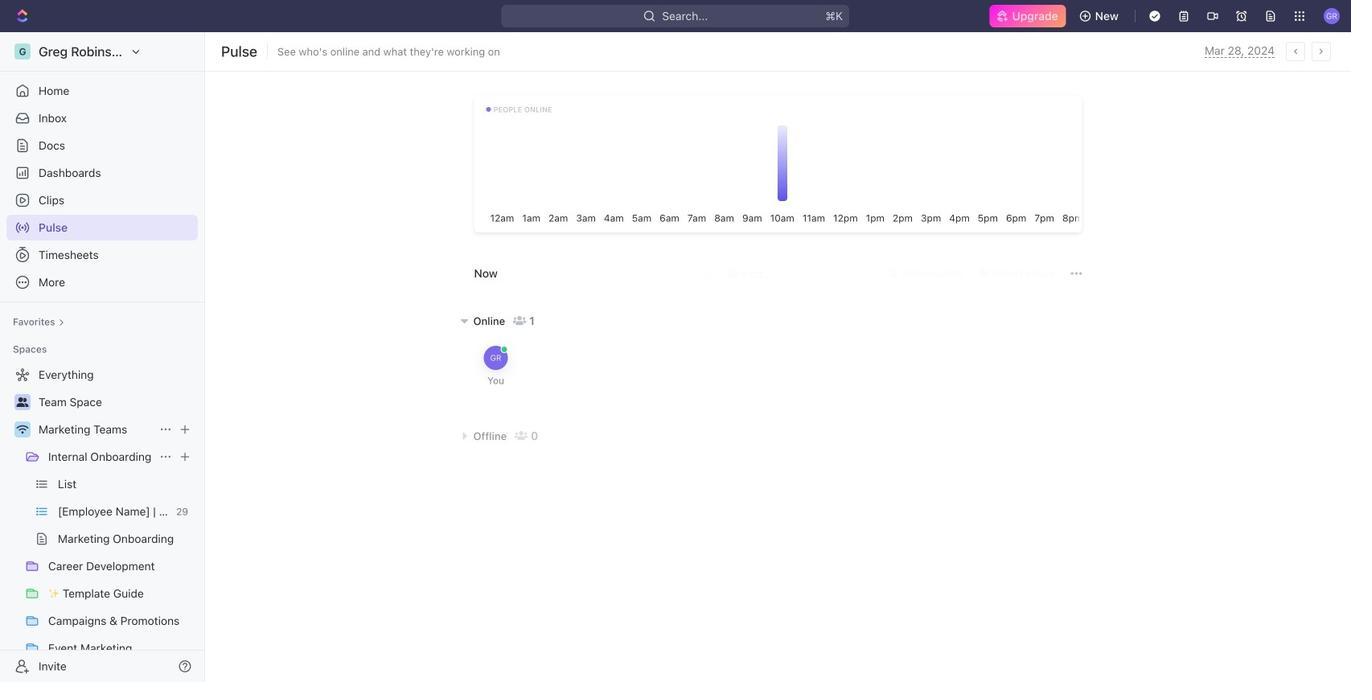 Task type: vqa. For each thing, say whether or not it's contained in the screenshot.
the No favorited whiteboards image
no



Task type: describe. For each thing, give the bounding box(es) containing it.
sidebar navigation
[[0, 32, 208, 682]]



Task type: locate. For each thing, give the bounding box(es) containing it.
tree inside sidebar navigation
[[6, 362, 198, 682]]

user group image
[[16, 397, 29, 407]]

greg robinson's workspace, , element
[[14, 43, 31, 60]]

tree
[[6, 362, 198, 682]]

wifi image
[[16, 425, 29, 434]]

Search... text field
[[727, 261, 867, 286]]



